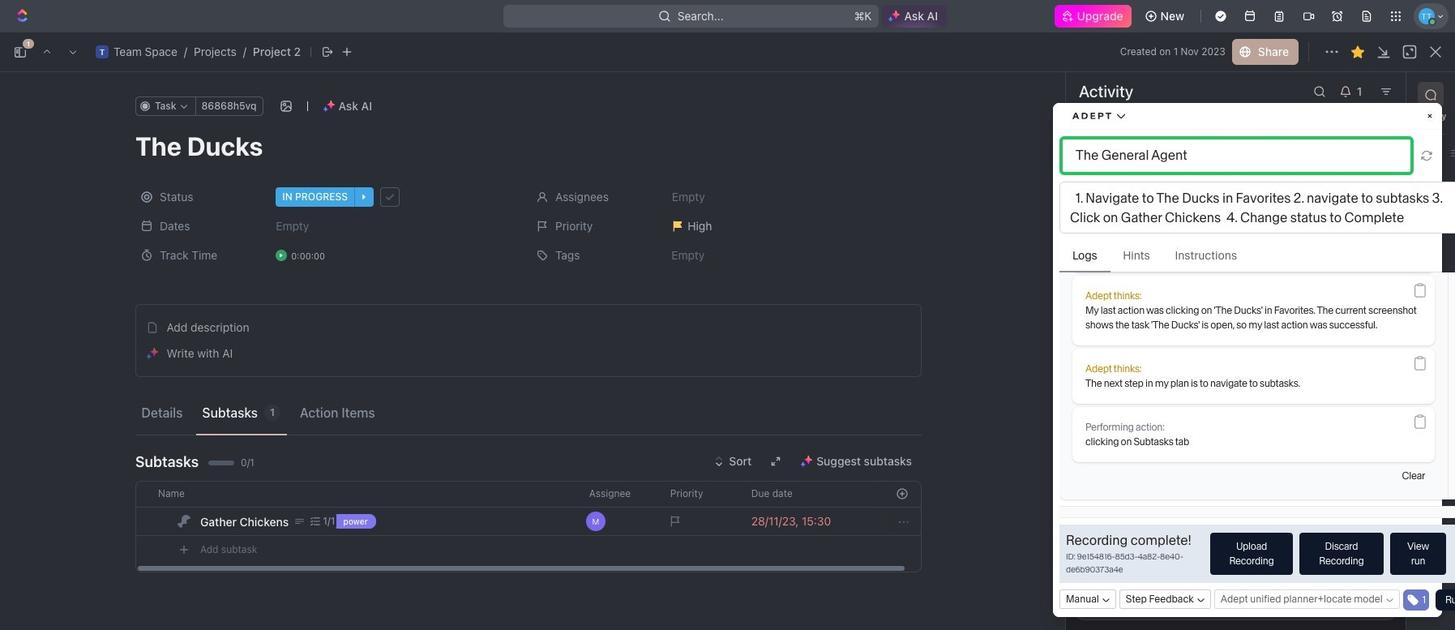 Task type: describe. For each thing, give the bounding box(es) containing it.
drumstick bite image
[[1316, 609, 1326, 619]]

Edit task name text field
[[135, 131, 922, 161]]

drumstick bite image
[[177, 515, 190, 528]]

task sidebar content section
[[1062, 72, 1406, 630]]

1 team space, , element from the left
[[96, 45, 109, 58]]

sidebar navigation
[[0, 32, 207, 630]]



Task type: locate. For each thing, give the bounding box(es) containing it.
tab list
[[135, 390, 922, 436]]

1 horizontal spatial team space, , element
[[221, 45, 234, 58]]

task sidebar navigation tab list
[[1414, 82, 1449, 620]]

2 team space, , element from the left
[[221, 45, 234, 58]]

tree inside sidebar navigation
[[6, 282, 191, 630]]

team space, , element
[[96, 45, 109, 58], [221, 45, 234, 58]]

tree
[[6, 282, 191, 630]]

Search tasks... text field
[[1284, 118, 1446, 143]]

0 horizontal spatial team space, , element
[[96, 45, 109, 58]]



Task type: vqa. For each thing, say whether or not it's contained in the screenshot.
Add Task to the middle
no



